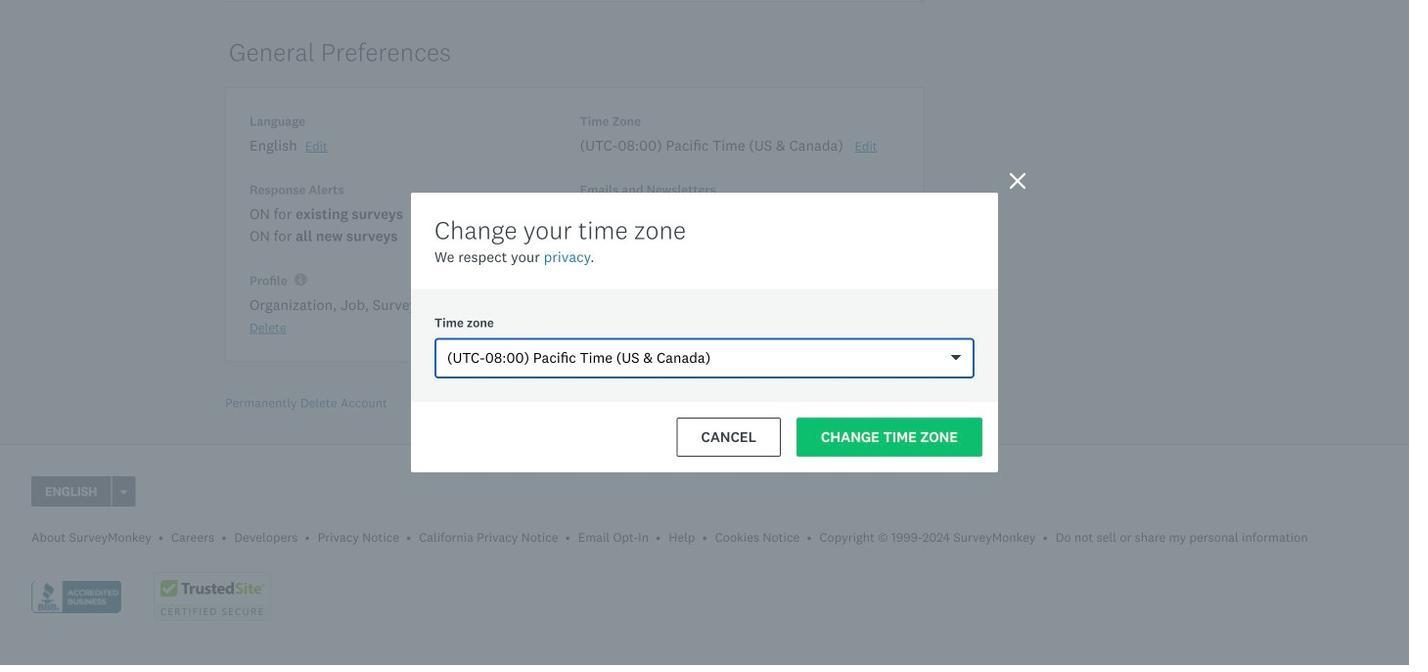 Task type: vqa. For each thing, say whether or not it's contained in the screenshot.
user icon to the left
no



Task type: describe. For each thing, give the bounding box(es) containing it.
trustedsite helps keep you safe from identity theft, credit card fraud, spyware, spam, viruses and online scams image
[[154, 573, 271, 621]]



